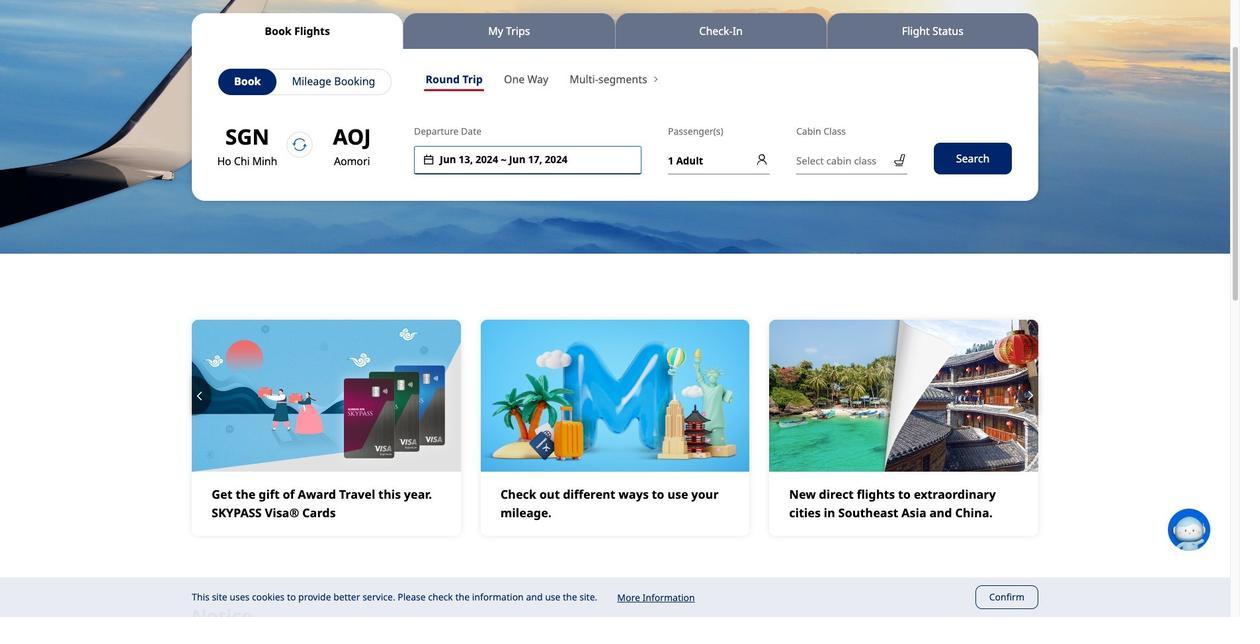 Task type: vqa. For each thing, say whether or not it's contained in the screenshot.
Itinerary type group
yes



Task type: locate. For each thing, give the bounding box(es) containing it.
tab list
[[192, 13, 1039, 49]]



Task type: describe. For each thing, give the bounding box(es) containing it.
booking type group
[[218, 69, 392, 95]]

itinerary type group
[[415, 69, 559, 94]]



